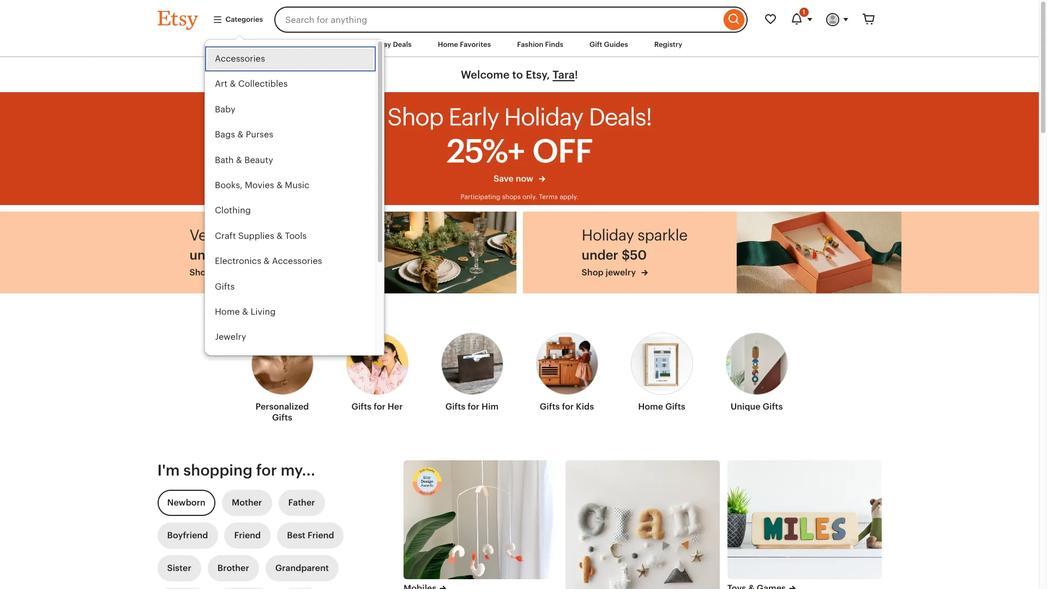 Task type: vqa. For each thing, say whether or not it's contained in the screenshot.
Home Favorites link on the top of the page
yes



Task type: locate. For each thing, give the bounding box(es) containing it.
shopping
[[184, 462, 253, 479]]

under $50 up jewelry
[[582, 248, 647, 262]]

craft supplies & tools link
[[205, 224, 376, 249]]

a colorful charm choker statement necklace featuring six beads on a dainty gold chain shown in an open gift box. image
[[737, 212, 902, 294]]

shop early holiday deals! 25%+ off save now
[[388, 104, 652, 184]]

1 horizontal spatial under $50
[[582, 248, 647, 262]]

only.
[[523, 193, 538, 201]]

fashion finds
[[517, 40, 564, 49]]

boyfriend
[[167, 531, 208, 541]]

2 horizontal spatial home
[[639, 402, 664, 412]]

menu
[[204, 39, 384, 376]]

1 vertical spatial accessories
[[272, 256, 322, 266]]

1 under $50 from the left
[[190, 248, 255, 262]]

brother
[[218, 563, 249, 574]]

banner containing accessories
[[138, 0, 902, 376]]

father
[[288, 498, 315, 508]]

0 vertical spatial accessories
[[215, 54, 265, 64]]

tara
[[553, 69, 575, 81]]

him
[[482, 402, 499, 412]]

friend right best
[[308, 531, 334, 541]]

guides
[[604, 40, 628, 49]]

& right the bath
[[236, 155, 242, 165]]

party
[[249, 357, 271, 368]]

i'm
[[157, 462, 180, 479]]

unique
[[731, 402, 761, 412]]

0 horizontal spatial accessories
[[215, 54, 265, 64]]

electronics
[[215, 256, 261, 266]]

decor
[[269, 226, 310, 244], [214, 267, 238, 278]]

gifts for him link
[[441, 326, 503, 417]]

0 horizontal spatial friend
[[234, 531, 261, 541]]

1 horizontal spatial decor
[[269, 226, 310, 244]]

sparkle
[[638, 226, 688, 244]]

accessories inside electronics & accessories link
[[272, 256, 322, 266]]

0 horizontal spatial under $50
[[190, 248, 255, 262]]

shop
[[388, 104, 443, 131], [190, 267, 212, 278], [582, 267, 604, 278]]

for left the her
[[374, 402, 386, 412]]

&
[[230, 79, 236, 89], [237, 129, 243, 140], [236, 155, 242, 165], [276, 180, 282, 190], [276, 231, 283, 241], [263, 256, 270, 266], [242, 307, 248, 317], [241, 357, 247, 368]]

bags & purses link
[[205, 122, 376, 148]]

2 vertical spatial home
[[639, 402, 664, 412]]

friend down mother
[[234, 531, 261, 541]]

2 friend from the left
[[308, 531, 334, 541]]

gifts
[[215, 281, 235, 292], [352, 402, 372, 412], [446, 402, 466, 412], [540, 402, 560, 412], [666, 402, 686, 412], [763, 402, 783, 412], [272, 413, 292, 423]]

under $50 inside holiday sparkle under $50 shop jewelry
[[582, 248, 647, 262]]

for left 'my...' in the bottom of the page
[[256, 462, 277, 479]]

& for purses
[[237, 129, 243, 140]]

0 horizontal spatial shop
[[190, 267, 212, 278]]

holiday sparkle under $50 shop jewelry
[[582, 226, 688, 278]]

home favorites link
[[430, 35, 499, 55]]

supplies up electronics & accessories
[[238, 231, 274, 241]]

personalized gifts link
[[251, 326, 314, 428]]

& for living
[[242, 307, 248, 317]]

shop inside holiday sparkle under $50 shop jewelry
[[582, 267, 604, 278]]

0 horizontal spatial home
[[215, 307, 240, 317]]

categories
[[226, 15, 263, 23]]

gifts for her
[[352, 402, 403, 412]]

for left him
[[468, 402, 480, 412]]

gifts for kids link
[[536, 326, 598, 417]]

1 horizontal spatial home
[[438, 40, 458, 49]]

& left living on the left bottom
[[242, 307, 248, 317]]

1 vertical spatial decor
[[214, 267, 238, 278]]

to
[[513, 69, 523, 81]]

supplies down jewelry link
[[273, 357, 309, 368]]

unique gifts
[[731, 402, 783, 412]]

craft supplies & tools
[[215, 231, 307, 241]]

None search field
[[275, 7, 748, 33]]

kids
[[576, 402, 594, 412]]

1 horizontal spatial accessories
[[272, 256, 322, 266]]

& left party
[[241, 357, 247, 368]]

accessories up "art & collectibles"
[[215, 54, 265, 64]]

under $50 inside the "very merry decor under $50 shop decor"
[[190, 248, 255, 262]]

early
[[449, 104, 499, 131]]

home for home gifts
[[639, 402, 664, 412]]

i'm shopping for my...
[[157, 462, 316, 479]]

personalized name banner - baby name garland - felt nursery letters - baby name bunting - llama name banner - wall decoration banner image
[[566, 461, 720, 589]]

etsy design awards finalist pick 2022 -- shrimp upcycled wool mobile image
[[404, 461, 558, 579]]

accessories down 'tools'
[[272, 256, 322, 266]]

registry link
[[646, 35, 691, 55]]

home
[[438, 40, 458, 49], [215, 307, 240, 317], [639, 402, 664, 412]]

participating
[[461, 193, 501, 201]]

for
[[374, 402, 386, 412], [468, 402, 480, 412], [562, 402, 574, 412], [256, 462, 277, 479]]

under $50
[[190, 248, 255, 262], [582, 248, 647, 262]]

supplies
[[238, 231, 274, 241], [273, 357, 309, 368]]

& left 'tools'
[[276, 231, 283, 241]]

my...
[[281, 462, 316, 479]]

books, movies & music
[[215, 180, 309, 190]]

books, movies & music link
[[205, 173, 376, 198]]

shop decor link
[[190, 267, 310, 279]]

personalized
[[256, 402, 309, 412]]

beauty
[[244, 155, 273, 165]]

mother
[[232, 498, 262, 508]]

under $50 down craft
[[190, 248, 255, 262]]

etsy,
[[526, 69, 550, 81]]

electronics & accessories link
[[205, 249, 376, 274]]

save now link
[[388, 173, 652, 191]]

home for home & living
[[215, 307, 240, 317]]

jewelry link
[[205, 325, 376, 350]]

for left kids
[[562, 402, 574, 412]]

0 horizontal spatial decor
[[214, 267, 238, 278]]

now
[[516, 173, 534, 184]]

baby
[[215, 104, 235, 115]]

Search for anything text field
[[275, 7, 721, 33]]

25%+ off
[[447, 132, 593, 170]]

merry
[[224, 226, 265, 244]]

1 vertical spatial home
[[215, 307, 240, 317]]

& right bags
[[237, 129, 243, 140]]

0 vertical spatial home
[[438, 40, 458, 49]]

1 button
[[784, 7, 820, 33]]

1 horizontal spatial friend
[[308, 531, 334, 541]]

& left "music"
[[276, 180, 282, 190]]

grandparent
[[275, 563, 329, 574]]

books,
[[215, 180, 242, 190]]

welcome to etsy, tara !
[[461, 69, 578, 81]]

& up shop decor link
[[263, 256, 270, 266]]

for for her
[[374, 402, 386, 412]]

music
[[285, 180, 309, 190]]

decor down clothing link
[[269, 226, 310, 244]]

gifts for her link
[[346, 326, 408, 417]]

1 horizontal spatial shop
[[388, 104, 443, 131]]

banner
[[138, 0, 902, 376]]

gifts for him
[[446, 402, 499, 412]]

shop inside shop early holiday deals! 25%+ off save now
[[388, 104, 443, 131]]

a festive christmas table setting featuring two green table runners shown with glassware, serveware, and a candle centerpiece. image
[[352, 212, 517, 294]]

menu bar
[[138, 33, 902, 57]]

menu bar containing home favorites
[[138, 33, 902, 57]]

home gifts
[[639, 402, 686, 412]]

jewelry
[[215, 332, 246, 342]]

favorites
[[460, 40, 491, 49]]

decor down electronics
[[214, 267, 238, 278]]

collectibles
[[238, 79, 288, 89]]

1 friend from the left
[[234, 531, 261, 541]]

2 horizontal spatial shop
[[582, 267, 604, 278]]

& right art
[[230, 79, 236, 89]]

fashion finds link
[[509, 35, 572, 55]]

paper
[[215, 357, 239, 368]]

2 under $50 from the left
[[582, 248, 647, 262]]

craft
[[215, 231, 236, 241]]

gifts inside personalized gifts
[[272, 413, 292, 423]]



Task type: describe. For each thing, give the bounding box(es) containing it.
save
[[494, 173, 514, 184]]

very merry decor under $50 shop decor
[[190, 226, 310, 278]]

very
[[190, 226, 220, 244]]

her
[[388, 402, 403, 412]]

accessories inside accessories link
[[215, 54, 265, 64]]

& for accessories
[[263, 256, 270, 266]]

& for party
[[241, 357, 247, 368]]

!
[[575, 69, 578, 81]]

clothing
[[215, 205, 251, 216]]

clothing link
[[205, 198, 376, 224]]

sister
[[167, 563, 191, 574]]

holiday
[[582, 226, 634, 244]]

shop inside the "very merry decor under $50 shop decor"
[[190, 267, 212, 278]]

paper & party supplies link
[[205, 350, 376, 376]]

jewelry
[[606, 267, 636, 278]]

art
[[215, 79, 227, 89]]

home gifts link
[[631, 326, 693, 417]]

participating shops only. terms apply.
[[461, 193, 579, 201]]

gifts inside menu
[[215, 281, 235, 292]]

shops
[[502, 193, 521, 201]]

1 vertical spatial supplies
[[273, 357, 309, 368]]

name puzzle for toddlers, personalized christmas gift for kids, toddler wood toy, first birthday gift, custom name puzzle, puzzle for kids image
[[728, 461, 882, 579]]

living
[[250, 307, 276, 317]]

newborn
[[167, 498, 206, 508]]

bags & purses
[[215, 129, 273, 140]]

electronics & accessories
[[215, 256, 322, 266]]

registry
[[655, 40, 683, 49]]

home & living
[[215, 307, 276, 317]]

movies
[[245, 180, 274, 190]]

holiday deals!
[[504, 104, 652, 131]]

for for him
[[468, 402, 480, 412]]

gifts link
[[205, 274, 376, 300]]

0 vertical spatial supplies
[[238, 231, 274, 241]]

welcome
[[461, 69, 510, 81]]

gifts for kids
[[540, 402, 594, 412]]

finds
[[545, 40, 564, 49]]

tools
[[285, 231, 307, 241]]

& for beauty
[[236, 155, 242, 165]]

terms apply.
[[539, 193, 579, 201]]

personalized gifts
[[256, 402, 309, 423]]

& for collectibles
[[230, 79, 236, 89]]

best friend
[[287, 531, 334, 541]]

shop jewelry link
[[582, 267, 688, 279]]

tara link
[[553, 69, 575, 81]]

for for kids
[[562, 402, 574, 412]]

accessories link
[[205, 46, 376, 72]]

art & collectibles
[[215, 79, 288, 89]]

gift guides
[[590, 40, 628, 49]]

home & living link
[[205, 300, 376, 325]]

baby link
[[205, 97, 376, 122]]

bath
[[215, 155, 234, 165]]

unique gifts link
[[726, 326, 788, 417]]

home favorites
[[438, 40, 491, 49]]

best
[[287, 531, 306, 541]]

bags
[[215, 129, 235, 140]]

bath & beauty
[[215, 155, 273, 165]]

categories button
[[204, 10, 271, 30]]

0 vertical spatial decor
[[269, 226, 310, 244]]

home for home favorites
[[438, 40, 458, 49]]

bath & beauty link
[[205, 148, 376, 173]]

gift guides link
[[582, 35, 637, 55]]

1
[[803, 9, 806, 15]]

menu containing accessories
[[204, 39, 384, 376]]

purses
[[246, 129, 273, 140]]

gift
[[590, 40, 603, 49]]

art & collectibles link
[[205, 72, 376, 97]]

paper & party supplies
[[215, 357, 309, 368]]



